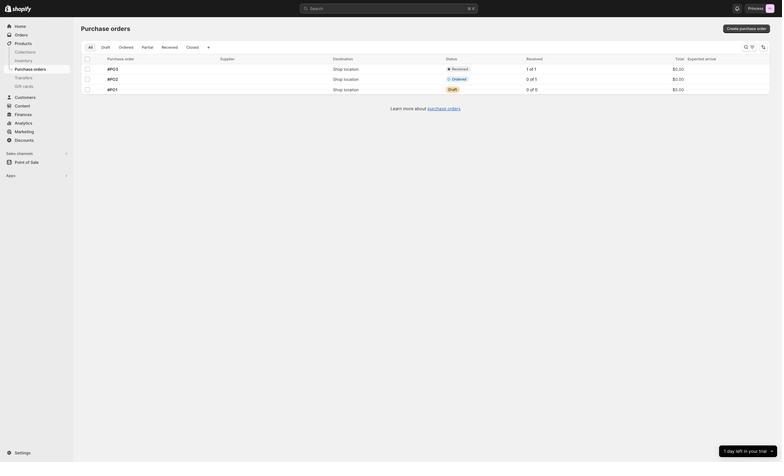 Task type: vqa. For each thing, say whether or not it's contained in the screenshot.
Languages link
no



Task type: locate. For each thing, give the bounding box(es) containing it.
received right partial
[[162, 45, 178, 50]]

0 of 0 button
[[525, 85, 545, 94]]

purchase order
[[107, 57, 134, 61]]

2 vertical spatial shop location
[[333, 87, 359, 92]]

0 horizontal spatial purchase
[[428, 106, 446, 111]]

0 vertical spatial purchase orders
[[81, 25, 130, 33]]

draft up purchase orders link
[[448, 87, 457, 92]]

1 vertical spatial draft
[[448, 87, 457, 92]]

discounts
[[15, 138, 34, 143]]

0 of 1
[[527, 77, 537, 82]]

0
[[527, 77, 529, 82], [527, 87, 529, 92], [535, 87, 538, 92]]

princess
[[748, 6, 764, 11]]

order down the 'ordered' link
[[125, 57, 134, 61]]

2 horizontal spatial received
[[527, 57, 543, 61]]

point of sale link
[[4, 158, 70, 167]]

analytics
[[15, 121, 32, 126]]

1 day left in your trial
[[724, 449, 767, 455]]

draft
[[101, 45, 110, 50], [448, 87, 457, 92]]

3 shop from the top
[[333, 87, 343, 92]]

3 shop location from the top
[[333, 87, 359, 92]]

0 for 0 of 0
[[527, 87, 529, 92]]

of inside 0 of 1 dropdown button
[[530, 77, 534, 82]]

0 horizontal spatial order
[[125, 57, 134, 61]]

#po2 link
[[107, 76, 217, 83]]

2 shop location from the top
[[333, 77, 359, 82]]

point
[[15, 160, 25, 165]]

ordered up purchase order
[[119, 45, 133, 50]]

of
[[530, 67, 533, 72], [530, 77, 534, 82], [530, 87, 534, 92], [26, 160, 29, 165]]

purchase orders
[[81, 25, 130, 33], [15, 67, 46, 72]]

0 horizontal spatial received
[[162, 45, 178, 50]]

#po2
[[107, 77, 118, 82]]

1 horizontal spatial purchase
[[740, 26, 756, 31]]

sales channels button
[[4, 150, 70, 158]]

1
[[527, 67, 528, 72], [534, 67, 536, 72], [535, 77, 537, 82], [724, 449, 726, 455]]

0 horizontal spatial purchase orders
[[15, 67, 46, 72]]

purchase
[[740, 26, 756, 31], [428, 106, 446, 111]]

shop location for 0 of 1
[[333, 77, 359, 82]]

received down status button
[[452, 67, 468, 71]]

3 $0.00 from the top
[[673, 87, 684, 92]]

location
[[344, 67, 359, 72], [344, 77, 359, 82], [344, 87, 359, 92]]

location for 0 of 1
[[344, 77, 359, 82]]

1 horizontal spatial order
[[757, 26, 767, 31]]

orders
[[111, 25, 130, 33], [34, 67, 46, 72], [448, 106, 461, 111]]

of for 0 of 0
[[530, 87, 534, 92]]

of for point of sale
[[26, 160, 29, 165]]

shop
[[333, 67, 343, 72], [333, 77, 343, 82], [333, 87, 343, 92]]

2 vertical spatial shop
[[333, 87, 343, 92]]

0 of 0
[[527, 87, 538, 92]]

0 down 0 of 1
[[527, 87, 529, 92]]

home link
[[4, 22, 70, 31]]

2 vertical spatial purchase
[[15, 67, 33, 72]]

2 horizontal spatial orders
[[448, 106, 461, 111]]

0 vertical spatial orders
[[111, 25, 130, 33]]

of for 0 of 1
[[530, 77, 534, 82]]

1 vertical spatial location
[[344, 77, 359, 82]]

received up 1 of 1 dropdown button
[[527, 57, 543, 61]]

1 vertical spatial shop
[[333, 77, 343, 82]]

1 horizontal spatial received
[[452, 67, 468, 71]]

#po1
[[107, 87, 117, 92]]

closed link
[[183, 43, 202, 52]]

purchase up transfers
[[15, 67, 33, 72]]

purchase right about at the top
[[428, 106, 446, 111]]

collections
[[15, 50, 36, 55]]

order down princess
[[757, 26, 767, 31]]

of left sale
[[26, 160, 29, 165]]

0 vertical spatial $0.00
[[673, 67, 684, 72]]

2 vertical spatial orders
[[448, 106, 461, 111]]

1 horizontal spatial ordered
[[452, 77, 467, 82]]

1 vertical spatial purchase orders
[[15, 67, 46, 72]]

of up 0 of 1
[[530, 67, 533, 72]]

⌘
[[468, 6, 471, 11]]

of inside 1 of 1 dropdown button
[[530, 67, 533, 72]]

transfers link
[[4, 74, 70, 82]]

shop location
[[333, 67, 359, 72], [333, 77, 359, 82], [333, 87, 359, 92]]

1 vertical spatial $0.00
[[673, 77, 684, 82]]

channels
[[17, 152, 33, 156]]

princess image
[[766, 4, 775, 13]]

k
[[472, 6, 475, 11]]

⌘ k
[[468, 6, 475, 11]]

expected
[[688, 57, 704, 61]]

1 horizontal spatial orders
[[111, 25, 130, 33]]

0 vertical spatial shop location
[[333, 67, 359, 72]]

0 down 1 of 1 on the top of the page
[[527, 77, 529, 82]]

1 left day at the right of the page
[[724, 449, 726, 455]]

purchase orders up draft link in the top left of the page
[[81, 25, 130, 33]]

order
[[757, 26, 767, 31], [125, 57, 134, 61]]

0 horizontal spatial orders
[[34, 67, 46, 72]]

inventory
[[15, 58, 32, 63]]

purchase right create
[[740, 26, 756, 31]]

tab list
[[83, 43, 204, 52]]

tab list containing all
[[83, 43, 204, 52]]

of down 1 of 1 on the top of the page
[[530, 77, 534, 82]]

in
[[744, 449, 748, 455]]

received
[[162, 45, 178, 50], [527, 57, 543, 61], [452, 67, 468, 71]]

ordered
[[119, 45, 133, 50], [452, 77, 467, 82]]

about
[[415, 106, 426, 111]]

0 vertical spatial location
[[344, 67, 359, 72]]

2 shop from the top
[[333, 77, 343, 82]]

partial link
[[138, 43, 157, 52]]

0 vertical spatial received
[[162, 45, 178, 50]]

3 location from the top
[[344, 87, 359, 92]]

left
[[736, 449, 743, 455]]

1 vertical spatial shop location
[[333, 77, 359, 82]]

0 horizontal spatial shopify image
[[5, 5, 11, 12]]

gift cards
[[15, 84, 33, 89]]

2 location from the top
[[344, 77, 359, 82]]

purchase up "#po3"
[[107, 57, 124, 61]]

status
[[446, 57, 457, 61]]

purchase orders down the inventory link
[[15, 67, 46, 72]]

purchase up all
[[81, 25, 109, 33]]

orders
[[15, 33, 28, 37]]

draft right all
[[101, 45, 110, 50]]

1 vertical spatial orders
[[34, 67, 46, 72]]

0 for 0 of 1
[[527, 77, 529, 82]]

create
[[727, 26, 739, 31]]

0 vertical spatial ordered
[[119, 45, 133, 50]]

purchase orders inside purchase orders link
[[15, 67, 46, 72]]

of inside 0 of 0 dropdown button
[[530, 87, 534, 92]]

sales channels
[[6, 152, 33, 156]]

destination button
[[333, 56, 359, 62]]

sales
[[6, 152, 16, 156]]

0 horizontal spatial draft
[[101, 45, 110, 50]]

0 horizontal spatial ordered
[[119, 45, 133, 50]]

closed
[[186, 45, 199, 50]]

of down 0 of 1
[[530, 87, 534, 92]]

0 down 0 of 1 dropdown button
[[535, 87, 538, 92]]

#po3 link
[[107, 66, 217, 72]]

ordered down status button
[[452, 77, 467, 82]]

2 vertical spatial location
[[344, 87, 359, 92]]

partial
[[142, 45, 153, 50]]

1 vertical spatial ordered
[[452, 77, 467, 82]]

2 $0.00 from the top
[[673, 77, 684, 82]]

products
[[15, 41, 32, 46]]

apps button
[[4, 172, 70, 180]]

shop for 0 of 1
[[333, 77, 343, 82]]

shopify image
[[5, 5, 11, 12], [12, 6, 31, 12]]

0 vertical spatial draft
[[101, 45, 110, 50]]

$0.00
[[673, 67, 684, 72], [673, 77, 684, 82], [673, 87, 684, 92]]

shop for 0 of 0
[[333, 87, 343, 92]]

1 shop location from the top
[[333, 67, 359, 72]]

2 vertical spatial $0.00
[[673, 87, 684, 92]]

of inside point of sale link
[[26, 160, 29, 165]]

0 vertical spatial shop
[[333, 67, 343, 72]]

search
[[310, 6, 323, 11]]

learn
[[391, 106, 402, 111]]

gift cards link
[[4, 82, 70, 91]]

1 of 1
[[527, 67, 536, 72]]



Task type: describe. For each thing, give the bounding box(es) containing it.
customers link
[[4, 93, 70, 102]]

arrival
[[705, 57, 716, 61]]

ordered link
[[115, 43, 137, 52]]

point of sale button
[[0, 158, 74, 167]]

1 horizontal spatial shopify image
[[12, 6, 31, 12]]

draft link
[[98, 43, 114, 52]]

point of sale
[[15, 160, 39, 165]]

collections link
[[4, 48, 70, 56]]

cards
[[23, 84, 33, 89]]

settings
[[15, 451, 31, 456]]

total
[[675, 57, 684, 61]]

more
[[403, 106, 414, 111]]

#po1 link
[[107, 87, 217, 93]]

day
[[727, 449, 735, 455]]

orders link
[[4, 31, 70, 39]]

create purchase order link
[[723, 25, 770, 33]]

#po3
[[107, 67, 118, 72]]

shop location for 0 of 0
[[333, 87, 359, 92]]

1 down 1 of 1 dropdown button
[[535, 77, 537, 82]]

your
[[749, 449, 758, 455]]

expected arrival button
[[688, 56, 722, 62]]

analytics link
[[4, 119, 70, 128]]

products link
[[4, 39, 70, 48]]

status button
[[446, 56, 463, 62]]

1 horizontal spatial purchase orders
[[81, 25, 130, 33]]

transfers
[[15, 75, 32, 80]]

trial
[[759, 449, 767, 455]]

1 up 0 of 1
[[527, 67, 528, 72]]

1 shop from the top
[[333, 67, 343, 72]]

1 vertical spatial received
[[527, 57, 543, 61]]

inventory link
[[4, 56, 70, 65]]

1 location from the top
[[344, 67, 359, 72]]

expected arrival
[[688, 57, 716, 61]]

ordered inside tab list
[[119, 45, 133, 50]]

settings link
[[4, 449, 70, 458]]

apps
[[6, 174, 15, 178]]

create purchase order
[[727, 26, 767, 31]]

0 vertical spatial purchase
[[81, 25, 109, 33]]

1 of 1 button
[[525, 65, 544, 74]]

1 up 0 of 1 dropdown button
[[534, 67, 536, 72]]

2 vertical spatial received
[[452, 67, 468, 71]]

marketing link
[[4, 128, 70, 136]]

received inside tab list
[[162, 45, 178, 50]]

home
[[15, 24, 26, 29]]

destination
[[333, 57, 353, 61]]

$0.00 for 1
[[673, 77, 684, 82]]

location for 0 of 0
[[344, 87, 359, 92]]

1 horizontal spatial draft
[[448, 87, 457, 92]]

draft inside tab list
[[101, 45, 110, 50]]

content link
[[4, 102, 70, 110]]

all button
[[85, 43, 96, 52]]

1 vertical spatial order
[[125, 57, 134, 61]]

1 vertical spatial purchase
[[107, 57, 124, 61]]

0 vertical spatial purchase
[[740, 26, 756, 31]]

marketing
[[15, 129, 34, 134]]

learn more about purchase orders
[[391, 106, 461, 111]]

finances link
[[4, 110, 70, 119]]

customers
[[15, 95, 36, 100]]

purchase orders link
[[4, 65, 70, 74]]

purchase orders link
[[428, 106, 461, 111]]

discounts link
[[4, 136, 70, 145]]

gift
[[15, 84, 22, 89]]

supplier
[[220, 57, 235, 61]]

finances
[[15, 112, 32, 117]]

all
[[88, 45, 93, 50]]

1 vertical spatial purchase
[[428, 106, 446, 111]]

0 vertical spatial order
[[757, 26, 767, 31]]

sale
[[30, 160, 39, 165]]

1 $0.00 from the top
[[673, 67, 684, 72]]

supplier button
[[220, 56, 241, 62]]

content
[[15, 104, 30, 109]]

of for 1 of 1
[[530, 67, 533, 72]]

1 day left in your trial button
[[719, 446, 777, 458]]

0 of 1 button
[[525, 75, 544, 84]]

$0.00 for 0
[[673, 87, 684, 92]]

received link
[[158, 43, 182, 52]]



